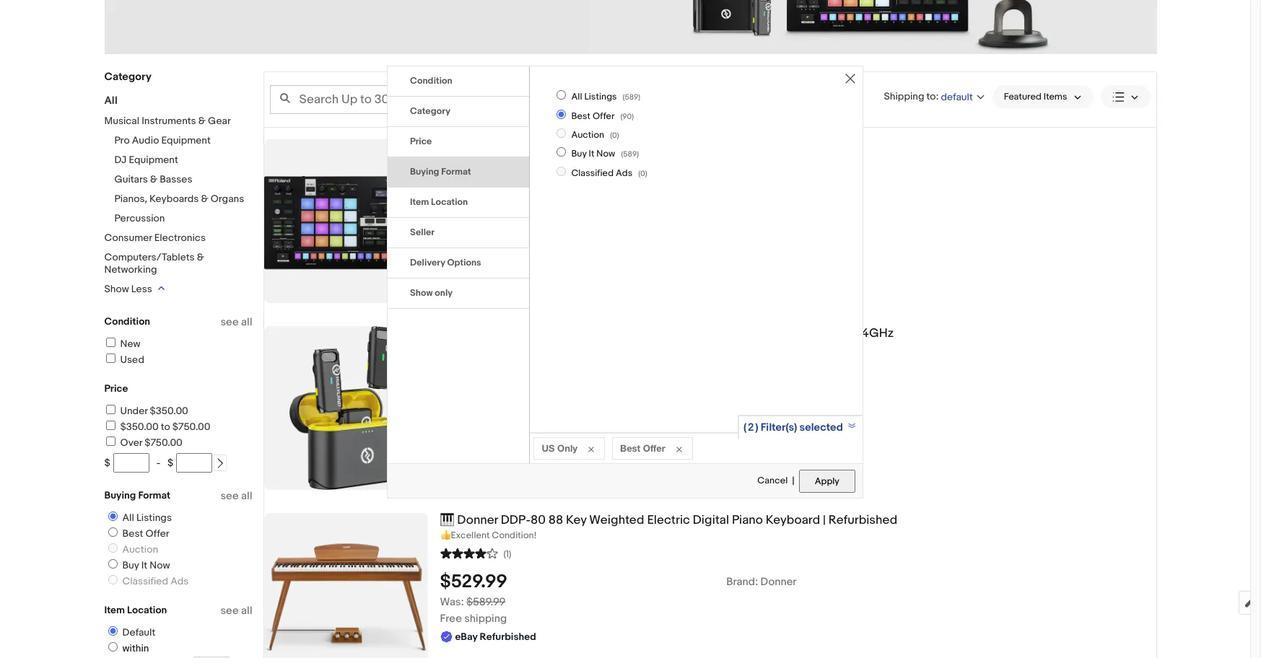 Task type: locate. For each thing, give the bounding box(es) containing it.
category up musical
[[104, 70, 152, 84]]

us
[[542, 443, 555, 454]]

all up musical
[[104, 94, 118, 108]]

delivery
[[410, 257, 445, 269]]

location down $527.99
[[431, 196, 468, 208]]

key
[[566, 513, 587, 528]]

best up roland verselab mv-1 production studio refurbished
[[571, 110, 591, 122]]

1 see all button from the top
[[221, 315, 252, 329]]

( 0 ) left the 'studio'
[[610, 131, 619, 140]]

) for it
[[637, 150, 639, 159]]

computers/tablets & networking link
[[104, 251, 204, 276]]

best right 'only'
[[620, 443, 640, 454]]

3 ebay refurbished from the top
[[455, 631, 536, 643]]

show down the networking
[[104, 283, 129, 295]]

donner right "brand:"
[[761, 575, 797, 589]]

tab list containing condition
[[388, 67, 529, 309]]

best offer radio inside 'best offer' link
[[108, 528, 117, 537]]

2 vertical spatial see
[[221, 604, 239, 618]]

listings for all listings option
[[136, 512, 172, 524]]

1 horizontal spatial offer
[[593, 110, 615, 122]]

0 horizontal spatial item location
[[104, 604, 167, 616]]

ebay down "free"
[[455, 631, 478, 643]]

donner inside brand: donner was: $589.99 free shipping
[[761, 575, 797, 589]]

tab list
[[388, 67, 529, 309]]

ebay for $529.99
[[455, 631, 478, 643]]

buy down 'auction' "link"
[[122, 559, 139, 572]]

3 see all from the top
[[221, 604, 252, 618]]

$ down over $750.00 checkbox
[[104, 457, 110, 469]]

listings right all listings radio
[[584, 91, 617, 103]]

Maximum Value text field
[[176, 453, 212, 473]]

buy it now for buy it now option
[[122, 559, 170, 572]]

dj equipment link
[[114, 154, 178, 166]]

2 all from the top
[[241, 489, 252, 503]]

0 vertical spatial now
[[596, 148, 615, 160]]

2 $ from the left
[[168, 457, 173, 469]]

1 horizontal spatial all
[[122, 512, 134, 524]]

classified down the production
[[571, 167, 614, 179]]

$350.00 up to
[[150, 405, 188, 417]]

1 ebay refurbished from the top
[[455, 208, 536, 221]]

Apply submit
[[799, 470, 855, 493]]

show left only
[[410, 287, 433, 299]]

see for used
[[221, 315, 239, 329]]

buying format
[[410, 166, 471, 178], [104, 489, 170, 502]]

2 vertical spatial see all
[[221, 604, 252, 618]]

refurbished right the 'studio'
[[668, 139, 737, 154]]

Buy It Now radio
[[557, 148, 566, 157]]

auction link
[[102, 544, 161, 556]]

auction up the buy it now link
[[122, 544, 158, 556]]

0 horizontal spatial auction
[[122, 544, 158, 556]]

all inside all musical instruments & gear pro audio equipment dj equipment guitars & basses pianos, keyboards & organs percussion consumer electronics computers/tablets & networking show less
[[104, 94, 118, 108]]

) right the production
[[637, 150, 639, 159]]

category up roland
[[410, 106, 450, 117]]

auction radio up buy it now option
[[108, 544, 117, 553]]

0 vertical spatial 0
[[612, 131, 617, 140]]

) down the 'studio'
[[645, 169, 647, 178]]

$350.00 up the over $750.00 link
[[120, 421, 159, 433]]

price left roland
[[410, 136, 432, 147]]

2 vertical spatial all
[[241, 604, 252, 618]]

3 ebay from the top
[[455, 631, 478, 643]]

roland verselab mv-1 production studio refurbished image
[[264, 139, 428, 303]]

show
[[104, 283, 129, 295], [410, 287, 433, 299]]

keyboards
[[149, 193, 199, 205]]

0 vertical spatial best offer radio
[[557, 109, 566, 119]]

$750.00
[[172, 421, 210, 433], [145, 437, 183, 449]]

1 vertical spatial all listings
[[122, 512, 172, 524]]

1 horizontal spatial best offer
[[571, 110, 615, 122]]

$350.00
[[150, 405, 188, 417], [120, 421, 159, 433]]

refurbished down watching
[[480, 208, 536, 221]]

buying left $527.99
[[410, 166, 439, 178]]

auction radio up "1"
[[557, 128, 566, 138]]

Over $750.00 checkbox
[[106, 437, 115, 446]]

0 vertical spatial buying
[[410, 166, 439, 178]]

0 horizontal spatial buy it now
[[122, 559, 170, 572]]

0 vertical spatial location
[[431, 196, 468, 208]]

1 horizontal spatial show
[[410, 287, 433, 299]]

( 2 ) filter(s) selected
[[743, 421, 843, 435]]

1 horizontal spatial all listings
[[571, 91, 617, 103]]

$589.99
[[466, 595, 506, 609]]

item location up seller
[[410, 196, 468, 208]]

buying up all listings option
[[104, 489, 136, 502]]

0 vertical spatial see
[[221, 315, 239, 329]]

donner inside 🎹 donner ddp-80 88 key weighted electric digital piano keyboard | refurbished 👍excellent condition!
[[457, 513, 498, 528]]

item location
[[410, 196, 468, 208], [104, 604, 167, 616]]

0 vertical spatial it
[[589, 148, 594, 160]]

2 see from the top
[[221, 489, 239, 503]]

buying
[[410, 166, 439, 178], [104, 489, 136, 502]]

listings
[[584, 91, 617, 103], [136, 512, 172, 524]]

default link
[[102, 627, 158, 639]]

auction
[[571, 129, 604, 141], [122, 544, 158, 556]]

2 see all button from the top
[[221, 489, 252, 503]]

buy
[[571, 148, 587, 160], [122, 559, 139, 572]]

589 up ( 90 )
[[625, 93, 638, 102]]

buy it now
[[571, 148, 615, 160], [122, 559, 170, 572]]

auction for "auction" option within the 'auction' "link"
[[122, 544, 158, 556]]

2 horizontal spatial all
[[571, 91, 582, 103]]

Auction radio
[[557, 128, 566, 138], [108, 544, 117, 553]]

format up the all listings link
[[138, 489, 170, 502]]

0 vertical spatial best offer
[[571, 110, 615, 122]]

) right 583
[[638, 93, 640, 102]]

us only
[[542, 443, 578, 454]]

ebay refurbished down lark
[[455, 379, 536, 391]]

condition up new
[[104, 315, 150, 328]]

2 ebay from the top
[[455, 379, 478, 391]]

) down 583 results
[[632, 112, 634, 121]]

$750.00 down $350.00 to $750.00
[[145, 437, 183, 449]]

1 horizontal spatial now
[[596, 148, 615, 160]]

ebay down 114 watching
[[455, 208, 478, 221]]

0 vertical spatial ebay
[[455, 208, 478, 221]]

all right all listings option
[[122, 512, 134, 524]]

0 horizontal spatial classified ads
[[122, 575, 189, 588]]

589
[[625, 93, 638, 102], [623, 150, 637, 159]]

location up default
[[127, 604, 167, 616]]

All Listings radio
[[557, 90, 566, 100]]

$527.99
[[440, 165, 506, 188]]

see all for best offer
[[221, 489, 252, 503]]

best offer link
[[102, 528, 172, 540]]

item left 114
[[410, 196, 429, 208]]

equipment up guitars & basses 'link' at left top
[[129, 154, 178, 166]]

0 vertical spatial item
[[410, 196, 429, 208]]

classified ads down the buy it now link
[[122, 575, 189, 588]]

equipment
[[161, 134, 211, 147], [129, 154, 178, 166]]

show inside tab list
[[410, 287, 433, 299]]

it right buy it now radio
[[589, 148, 594, 160]]

buy it now up classified ads link
[[122, 559, 170, 572]]

it
[[589, 148, 594, 160], [141, 559, 147, 572]]

589 down 90
[[623, 150, 637, 159]]

ads down the buy it now link
[[171, 575, 189, 588]]

All Listings radio
[[108, 512, 117, 521]]

1 horizontal spatial best
[[571, 110, 591, 122]]

see all for used
[[221, 315, 252, 329]]

0 horizontal spatial 0
[[612, 131, 617, 140]]

$ for maximum value text box
[[168, 457, 173, 469]]

see for best offer
[[221, 489, 239, 503]]

new link
[[104, 338, 140, 350]]

( 0 )
[[610, 131, 619, 140], [638, 169, 647, 178]]

all right all listings radio
[[571, 91, 582, 103]]

( 0 ) down the 'studio'
[[638, 169, 647, 178]]

2 vertical spatial ebay
[[455, 631, 478, 643]]

donner up '👍excellent'
[[457, 513, 498, 528]]

👍Excellent Condition! text field
[[440, 530, 1156, 542]]

best offer radio down all listings radio
[[557, 109, 566, 119]]

1 $ from the left
[[104, 457, 110, 469]]

Best Offer radio
[[557, 109, 566, 119], [108, 528, 117, 537]]

over
[[120, 437, 142, 449]]

0 vertical spatial item location
[[410, 196, 468, 208]]

1 horizontal spatial condition
[[410, 75, 452, 87]]

condition up roland
[[410, 75, 452, 87]]

1 vertical spatial best offer radio
[[108, 528, 117, 537]]

2 see all from the top
[[221, 489, 252, 503]]

condition inside tab list
[[410, 75, 452, 87]]

589 for buy it now
[[623, 150, 637, 159]]

1 vertical spatial $350.00
[[120, 421, 159, 433]]

0 vertical spatial category
[[104, 70, 152, 84]]

default
[[122, 627, 155, 639]]

0 vertical spatial buy it now
[[571, 148, 615, 160]]

listings for all listings radio
[[584, 91, 617, 103]]

0 vertical spatial see all button
[[221, 315, 252, 329]]

1 see all from the top
[[221, 315, 252, 329]]

0 horizontal spatial offer
[[145, 528, 169, 540]]

it for buy it now radio
[[589, 148, 594, 160]]

🎹 donner ddp-80 88 key weighted electric digital piano keyboard | refurbished image
[[264, 513, 428, 658]]

organs
[[211, 193, 244, 205]]

1 horizontal spatial item
[[410, 196, 429, 208]]

1 vertical spatial buying format
[[104, 489, 170, 502]]

$ right -
[[168, 457, 173, 469]]

0 left the 'studio'
[[612, 131, 617, 140]]

0 horizontal spatial ads
[[171, 575, 189, 588]]

0 vertical spatial ( 589 )
[[623, 93, 640, 102]]

item up default radio
[[104, 604, 125, 616]]

classified down the buy it now link
[[122, 575, 168, 588]]

1 horizontal spatial auction radio
[[557, 128, 566, 138]]

Default radio
[[108, 627, 117, 636]]

1 all from the top
[[241, 315, 252, 329]]

0 vertical spatial all listings
[[571, 91, 617, 103]]

buy it now for buy it now radio
[[571, 148, 615, 160]]

0 vertical spatial price
[[410, 136, 432, 147]]

buy it now right buy it now radio
[[571, 148, 615, 160]]

now up classified ads link
[[150, 559, 170, 572]]

(
[[623, 93, 625, 102], [620, 112, 622, 121], [610, 131, 612, 140], [621, 150, 623, 159], [638, 169, 640, 178], [743, 421, 746, 435]]

) for listings
[[638, 93, 640, 102]]

auction radio inside 'auction' "link"
[[108, 544, 117, 553]]

buying inside tab list
[[410, 166, 439, 178]]

digital
[[693, 513, 729, 528]]

0 vertical spatial $350.00
[[150, 405, 188, 417]]

1 see from the top
[[221, 315, 239, 329]]

buying format up 114
[[410, 166, 471, 178]]

1 ebay from the top
[[455, 208, 478, 221]]

now
[[596, 148, 615, 160], [150, 559, 170, 572]]

1 horizontal spatial classified
[[571, 167, 614, 179]]

condition
[[410, 75, 452, 87], [104, 315, 150, 328]]

$ for minimum value text field
[[104, 457, 110, 469]]

listings up 'best offer' link
[[136, 512, 172, 524]]

piano
[[732, 513, 763, 528]]

roland verselab mv-1 production studio refurbished link
[[440, 139, 1156, 154]]

item location up default
[[104, 604, 167, 616]]

2 vertical spatial offer
[[145, 528, 169, 540]]

2 vertical spatial ebay refurbished
[[455, 631, 536, 643]]

0 horizontal spatial price
[[104, 383, 128, 395]]

donner for 🎹
[[457, 513, 498, 528]]

114 watching
[[440, 190, 501, 203]]

category
[[104, 70, 152, 84], [410, 106, 450, 117]]

Classified Ads radio
[[557, 167, 566, 176]]

1 horizontal spatial best offer radio
[[557, 109, 566, 119]]

production
[[564, 139, 626, 154]]

👍excellent
[[440, 530, 490, 541]]

2 vertical spatial best
[[122, 528, 143, 540]]

all listings link
[[102, 512, 175, 524]]

best offer for the right the best offer option
[[571, 110, 615, 122]]

all for all listings radio
[[571, 91, 582, 103]]

buying format up the all listings link
[[104, 489, 170, 502]]

0 vertical spatial format
[[441, 166, 471, 178]]

all listings right all listings radio
[[571, 91, 617, 103]]

ddp-
[[501, 513, 531, 528]]

0 horizontal spatial classified
[[122, 575, 168, 588]]

1 vertical spatial ( 589 )
[[621, 150, 639, 159]]

1 horizontal spatial buy it now
[[571, 148, 615, 160]]

0 vertical spatial classified
[[571, 167, 614, 179]]

ebay refurbished down shipping
[[455, 631, 536, 643]]

ebay refurbished down watching
[[455, 208, 536, 221]]

( for buy it now
[[621, 150, 623, 159]]

ads
[[616, 167, 632, 179], [171, 575, 189, 588]]

Used checkbox
[[106, 354, 115, 363]]

0 down the 'studio'
[[640, 169, 645, 178]]

see
[[221, 315, 239, 329], [221, 489, 239, 503], [221, 604, 239, 618]]

0 horizontal spatial now
[[150, 559, 170, 572]]

2
[[748, 421, 754, 435]]

0 horizontal spatial auction radio
[[108, 544, 117, 553]]

0 horizontal spatial show
[[104, 283, 129, 295]]

( 589 ) up ( 90 )
[[623, 93, 640, 102]]

0 horizontal spatial donner
[[457, 513, 498, 528]]

1 vertical spatial ads
[[171, 575, 189, 588]]

0 horizontal spatial best offer
[[122, 528, 169, 540]]

it for buy it now option
[[141, 559, 147, 572]]

ebay refurbished for $529.99
[[455, 631, 536, 643]]

format
[[441, 166, 471, 178], [138, 489, 170, 502]]

583 results
[[609, 93, 663, 105]]

1 vertical spatial now
[[150, 559, 170, 572]]

1 vertical spatial see all
[[221, 489, 252, 503]]

location
[[431, 196, 468, 208], [127, 604, 167, 616]]

brand:
[[726, 575, 758, 589]]

classified
[[571, 167, 614, 179], [122, 575, 168, 588]]

it up classified ads link
[[141, 559, 147, 572]]

( 589 ) for buy it now
[[621, 150, 639, 159]]

1 vertical spatial classified
[[122, 575, 168, 588]]

1 vertical spatial all
[[241, 489, 252, 503]]

$750.00 right to
[[172, 421, 210, 433]]

( 589 )
[[623, 93, 640, 102], [621, 150, 639, 159]]

(1) link
[[440, 546, 511, 560]]

88
[[548, 513, 563, 528]]

all for best offer
[[241, 489, 252, 503]]

buy right buy it now radio
[[571, 148, 587, 160]]

refurbished right |
[[829, 513, 897, 528]]

1 vertical spatial ebay
[[455, 379, 478, 391]]

best offer radio down all listings option
[[108, 528, 117, 537]]

1 horizontal spatial 0
[[640, 169, 645, 178]]

1 horizontal spatial it
[[589, 148, 594, 160]]

now for buy it now radio
[[596, 148, 615, 160]]

noise
[[709, 326, 741, 341]]

1 vertical spatial ( 0 )
[[638, 169, 647, 178]]

all listings up 'best offer' link
[[122, 512, 172, 524]]

0 horizontal spatial all
[[104, 94, 118, 108]]

0 horizontal spatial best offer radio
[[108, 528, 117, 537]]

$
[[104, 457, 110, 469], [168, 457, 173, 469]]

2 horizontal spatial best offer
[[620, 443, 665, 454]]

1 vertical spatial it
[[141, 559, 147, 572]]

1 horizontal spatial format
[[441, 166, 471, 178]]

1 vertical spatial condition
[[104, 315, 150, 328]]

0 vertical spatial see all
[[221, 315, 252, 329]]

classified ads down the production
[[571, 167, 632, 179]]

equipment down instruments
[[161, 134, 211, 147]]

1 horizontal spatial ads
[[616, 167, 632, 179]]

1 horizontal spatial classified ads
[[571, 167, 632, 179]]

1 vertical spatial 0
[[640, 169, 645, 178]]

1 horizontal spatial $
[[168, 457, 173, 469]]

classified ads for classified ads option
[[122, 575, 189, 588]]

hollyland lark m1 wireless lavalier microphone, noise cancellation 656ft 2.4ghz image
[[289, 326, 402, 490]]

Classified Ads radio
[[108, 575, 117, 585]]

1 vertical spatial item
[[104, 604, 125, 616]]

best up 'auction' "link"
[[122, 528, 143, 540]]

( 589 ) down 90
[[621, 150, 639, 159]]

price
[[410, 136, 432, 147], [104, 383, 128, 395]]

0 horizontal spatial location
[[127, 604, 167, 616]]

0 vertical spatial auction
[[571, 129, 604, 141]]

1 vertical spatial item location
[[104, 604, 167, 616]]

instruments
[[142, 115, 196, 127]]

classified ads for classified ads radio
[[571, 167, 632, 179]]

pro
[[114, 134, 130, 147]]

0 vertical spatial ads
[[616, 167, 632, 179]]

1 horizontal spatial listings
[[584, 91, 617, 103]]

electric
[[647, 513, 690, 528]]

classified for classified ads radio
[[571, 167, 614, 179]]

only
[[557, 443, 578, 454]]

1 horizontal spatial item location
[[410, 196, 468, 208]]

see all
[[221, 315, 252, 329], [221, 489, 252, 503], [221, 604, 252, 618]]

0 horizontal spatial condition
[[104, 315, 150, 328]]

format down roland
[[441, 166, 471, 178]]

1 horizontal spatial ( 0 )
[[638, 169, 647, 178]]

all for used
[[241, 315, 252, 329]]

3 see all button from the top
[[221, 604, 252, 618]]

price up under $350.00 option
[[104, 383, 128, 395]]

microphone,
[[635, 326, 706, 341]]

ebay down hollyland
[[455, 379, 478, 391]]

auction right "1"
[[571, 129, 604, 141]]

ads down the 'studio'
[[616, 167, 632, 179]]

now left the 'studio'
[[596, 148, 615, 160]]

within radio
[[108, 642, 117, 652]]

1 horizontal spatial buy
[[571, 148, 587, 160]]

0 vertical spatial listings
[[584, 91, 617, 103]]

ads for classified ads option
[[171, 575, 189, 588]]

close image
[[845, 74, 855, 84]]

wireless
[[539, 326, 587, 341]]



Task type: describe. For each thing, give the bounding box(es) containing it.
classified for classified ads option
[[122, 575, 168, 588]]

2.4ghz
[[851, 326, 894, 341]]

gear
[[208, 115, 231, 127]]

( for classified ads
[[638, 169, 640, 178]]

cancellation
[[744, 326, 816, 341]]

1 vertical spatial buying
[[104, 489, 136, 502]]

only
[[435, 287, 453, 299]]

$350.00 to $750.00
[[120, 421, 210, 433]]

percussion link
[[114, 212, 165, 225]]

|
[[823, 513, 826, 528]]

now for buy it now option
[[150, 559, 170, 572]]

pro audio equipment link
[[114, 134, 211, 147]]

delivery options
[[410, 257, 481, 269]]

networking
[[104, 263, 157, 276]]

0 for classified ads
[[640, 169, 645, 178]]

(1)
[[504, 548, 511, 560]]

hollyland lark m1 wireless lavalier microphone, noise cancellation 656ft 2.4ghz link
[[440, 326, 1156, 341]]

3 all from the top
[[241, 604, 252, 618]]

was:
[[440, 595, 464, 609]]

seller
[[410, 227, 435, 238]]

( for auction
[[610, 131, 612, 140]]

2 horizontal spatial best
[[620, 443, 640, 454]]

buy for buy it now option
[[122, 559, 139, 572]]

brand: donner was: $589.99 free shipping
[[440, 575, 797, 626]]

see all button for best offer
[[221, 489, 252, 503]]

guitars & basses link
[[114, 173, 192, 186]]

hollyland lark m1 wireless lavalier microphone, noise cancellation 656ft 2.4ghz
[[440, 326, 894, 341]]

show inside all musical instruments & gear pro audio equipment dj equipment guitars & basses pianos, keyboards & organs percussion consumer electronics computers/tablets & networking show less
[[104, 283, 129, 295]]

show less button
[[104, 283, 164, 295]]

hollyland
[[440, 326, 493, 341]]

cancel
[[757, 475, 788, 487]]

all listings for all listings radio
[[571, 91, 617, 103]]

buy it now link
[[102, 559, 173, 572]]

within
[[122, 642, 149, 655]]

90
[[622, 112, 632, 121]]

under $350.00
[[120, 405, 188, 417]]

( for best offer
[[620, 112, 622, 121]]

1 vertical spatial category
[[410, 106, 450, 117]]

refurbished inside 🎹 donner ddp-80 88 key weighted electric digital piano keyboard | refurbished 👍excellent condition!
[[829, 513, 897, 528]]

over $750.00
[[120, 437, 183, 449]]

new
[[120, 338, 140, 350]]

2 ebay refurbished from the top
[[455, 379, 536, 391]]

New checkbox
[[106, 338, 115, 347]]

583
[[609, 93, 626, 105]]

donner for brand:
[[761, 575, 797, 589]]

all musical instruments & gear pro audio equipment dj equipment guitars & basses pianos, keyboards & organs percussion consumer electronics computers/tablets & networking show less
[[104, 94, 244, 295]]

mv-
[[534, 139, 557, 154]]

Buy It Now radio
[[108, 559, 117, 569]]

3 see from the top
[[221, 604, 239, 618]]

refurbished down shipping
[[480, 631, 536, 643]]

( 589 ) for all listings
[[623, 93, 640, 102]]

verselab
[[482, 139, 532, 154]]

auction for the topmost "auction" option
[[571, 129, 604, 141]]

& left the organs on the left top of page
[[201, 193, 208, 205]]

ebay for $527.99
[[455, 208, 478, 221]]

🎹
[[440, 513, 454, 528]]

🎹 donner ddp-80 88 key weighted electric digital piano keyboard | refurbished link
[[440, 513, 1156, 528]]

computers/tablets
[[104, 251, 195, 263]]

( 0 ) for auction
[[610, 131, 619, 140]]

0 horizontal spatial item
[[104, 604, 125, 616]]

) right 2
[[755, 421, 758, 435]]

656ft
[[818, 326, 849, 341]]

selected
[[800, 421, 843, 435]]

4 out of 5 stars image
[[440, 546, 498, 560]]

( 90 )
[[620, 112, 634, 121]]

& down "dj equipment" link at left
[[150, 173, 157, 186]]

audio
[[132, 134, 159, 147]]

lark
[[495, 326, 519, 341]]

0 vertical spatial $750.00
[[172, 421, 210, 433]]

classified ads link
[[102, 575, 192, 588]]

musical
[[104, 115, 139, 127]]

$350.00 to $750.00 checkbox
[[106, 421, 115, 430]]

0 horizontal spatial category
[[104, 70, 152, 84]]

default text field
[[194, 657, 230, 658]]

) for offer
[[632, 112, 634, 121]]

1
[[557, 139, 561, 154]]

all listings for all listings option
[[122, 512, 172, 524]]

options
[[447, 257, 481, 269]]

percussion
[[114, 212, 165, 225]]

consumer electronics link
[[104, 232, 206, 244]]

1 vertical spatial offer
[[643, 443, 665, 454]]

1 vertical spatial best offer
[[620, 443, 665, 454]]

0 for auction
[[612, 131, 617, 140]]

keyboard
[[766, 513, 820, 528]]

pianos, keyboards & organs link
[[114, 193, 244, 205]]

lavalier
[[590, 326, 632, 341]]

buying format inside tab list
[[410, 166, 471, 178]]

Under $350.00 checkbox
[[106, 405, 115, 414]]

less
[[131, 283, 152, 295]]

0 vertical spatial auction radio
[[557, 128, 566, 138]]

-
[[156, 457, 160, 469]]

0 vertical spatial best
[[571, 110, 591, 122]]

used link
[[104, 354, 144, 366]]

& down the electronics
[[197, 251, 204, 263]]

dj
[[114, 154, 127, 166]]

refurbished down lark
[[480, 379, 536, 391]]

roland verselab mv-1 production studio refurbished
[[440, 139, 737, 154]]

results
[[629, 93, 663, 105]]

) left the 'studio'
[[617, 131, 619, 140]]

price inside tab list
[[410, 136, 432, 147]]

free
[[440, 612, 462, 626]]

589 for all listings
[[625, 93, 638, 102]]

ebay refurbished for $527.99
[[455, 208, 536, 221]]

( for all listings
[[623, 93, 625, 102]]

best offer for the best offer option in the 'best offer' link
[[122, 528, 169, 540]]

refurbished inside roland verselab mv-1 production studio refurbished link
[[668, 139, 737, 154]]

weighted
[[589, 513, 644, 528]]

used
[[120, 354, 144, 366]]

submit price range image
[[215, 459, 225, 469]]

cancel button
[[757, 469, 789, 494]]

🎹 donner ddp-80 88 key weighted electric digital piano keyboard | refurbished 👍excellent condition!
[[440, 513, 897, 541]]

m1
[[522, 326, 536, 341]]

format inside tab list
[[441, 166, 471, 178]]

1 vertical spatial location
[[127, 604, 167, 616]]

consumer
[[104, 232, 152, 244]]

1 vertical spatial $750.00
[[145, 437, 183, 449]]

0 horizontal spatial buying format
[[104, 489, 170, 502]]

1 vertical spatial equipment
[[129, 154, 178, 166]]

) for ads
[[645, 169, 647, 178]]

$350.00 to $750.00 link
[[104, 421, 210, 433]]

under $350.00 link
[[104, 405, 188, 417]]

0 horizontal spatial format
[[138, 489, 170, 502]]

under
[[120, 405, 148, 417]]

Minimum Value text field
[[113, 453, 149, 473]]

condition!
[[492, 530, 537, 541]]

ads for classified ads radio
[[616, 167, 632, 179]]

pianos,
[[114, 193, 147, 205]]

over $750.00 link
[[104, 437, 183, 449]]

all for all listings option
[[122, 512, 134, 524]]

( 0 ) for classified ads
[[638, 169, 647, 178]]

electronics
[[154, 232, 206, 244]]

& left gear
[[198, 115, 206, 127]]

1 horizontal spatial location
[[431, 196, 468, 208]]

114
[[440, 190, 454, 203]]

buy for buy it now radio
[[571, 148, 587, 160]]

studio
[[629, 139, 665, 154]]

0 vertical spatial equipment
[[161, 134, 211, 147]]

show only
[[410, 287, 453, 299]]

musical instruments & gear link
[[104, 115, 231, 127]]

watching
[[456, 190, 501, 203]]

see all button for used
[[221, 315, 252, 329]]

shipping
[[464, 612, 507, 626]]

$529.99
[[440, 571, 507, 593]]

guitars
[[114, 173, 148, 186]]



Task type: vqa. For each thing, say whether or not it's contained in the screenshot.
Shipping, returns, and payments
no



